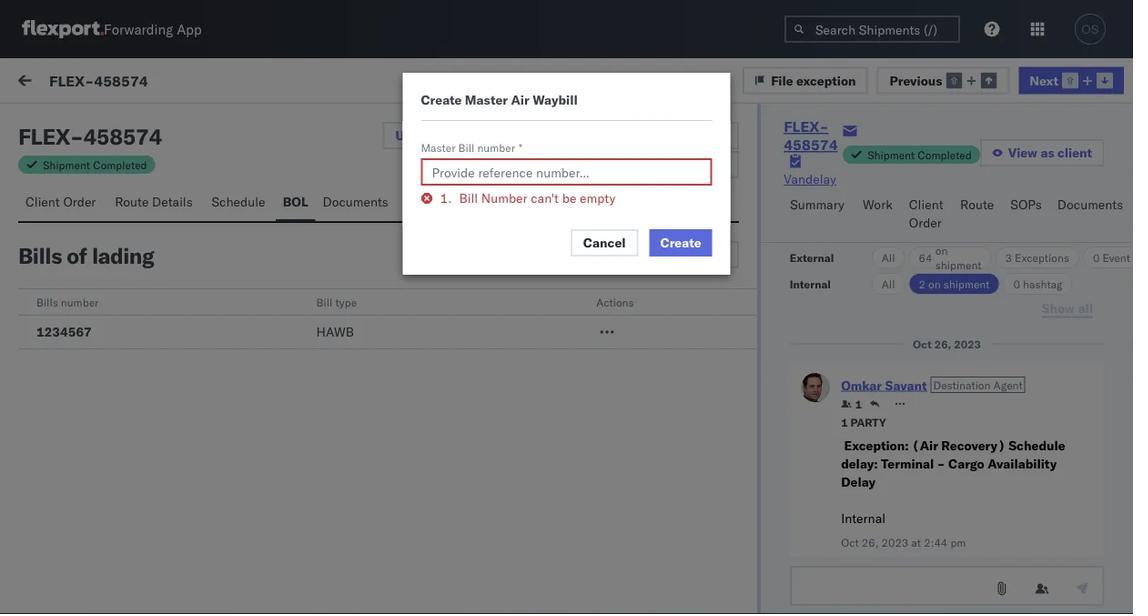 Task type: describe. For each thing, give the bounding box(es) containing it.
that
[[175, 329, 199, 345]]

0 for 0 hashtag
[[1014, 277, 1021, 291]]

bills number
[[36, 295, 99, 309]]

category
[[638, 158, 682, 172]]

oct 26, 2023
[[913, 337, 981, 351]]

sops
[[1011, 197, 1042, 213]]

flex - 458574
[[18, 123, 162, 150]]

when
[[304, 347, 335, 363]]

oct 26, 2023 at 2:44 pm
[[841, 536, 966, 549]]

work button
[[856, 188, 902, 242]]

order for client order button to the left
[[63, 194, 96, 210]]

file
[[771, 72, 794, 88]]

hold
[[243, 228, 271, 244]]

.
[[448, 190, 452, 206]]

savant up waybill
[[567, 76, 603, 90]]

route details button
[[108, 186, 204, 221]]

1 horizontal spatial client order button
[[902, 188, 953, 242]]

3
[[1006, 251, 1012, 264]]

2:46
[[476, 220, 503, 236]]

as
[[1041, 145, 1055, 161]]

all for 64
[[882, 251, 896, 264]]

flex- right delay:
[[884, 448, 922, 464]]

o s
[[60, 198, 73, 210]]

o
[[60, 198, 67, 210]]

flex- right my
[[49, 71, 94, 89]]

you
[[152, 329, 172, 345]]

work for related
[[925, 158, 949, 172]]

bill type
[[316, 295, 357, 309]]

2 vertical spatial bill
[[316, 295, 333, 309]]

0 horizontal spatial documents button
[[316, 186, 400, 221]]

flexport. image
[[22, 20, 104, 38]]

import work
[[135, 75, 207, 91]]

air
[[511, 92, 530, 108]]

resize handle column header for related work item/shipment
[[1101, 152, 1123, 615]]

messages button
[[400, 186, 474, 221]]

devan
[[55, 347, 89, 363]]

1 . bill number can't be empty
[[440, 190, 616, 206]]

0 vertical spatial bill
[[459, 141, 475, 154]]

client order for client order button to the right
[[909, 197, 944, 231]]

upload document
[[396, 127, 505, 143]]

actions
[[597, 295, 634, 309]]

external (0)
[[29, 116, 104, 132]]

0 horizontal spatial completed
[[93, 158, 147, 172]]

add bill button
[[667, 241, 739, 269]]

resize handle column header for time
[[607, 152, 628, 615]]

0 horizontal spatial number
[[61, 295, 99, 309]]

k,
[[315, 329, 327, 345]]

schedule inside exception: (air recovery) schedule delay: terminal - cargo availability delay
[[1009, 438, 1066, 454]]

bills for bills of lading
[[18, 242, 62, 269]]

1234567
[[36, 324, 92, 340]]

bol
[[283, 194, 308, 210]]

client order for client order button to the left
[[25, 194, 96, 210]]

we
[[55, 329, 73, 345]]

next
[[1030, 72, 1059, 88]]

by:
[[454, 75, 471, 91]]

been
[[116, 347, 145, 363]]

1 horizontal spatial completed
[[918, 148, 972, 162]]

view
[[1009, 145, 1038, 161]]

pdt for oct 26, 2023, 2:45 pm pdt
[[529, 330, 552, 346]]

external (0) button
[[22, 107, 115, 143]]

(air
[[912, 438, 939, 454]]

omkar up the 1 'button' in the bottom right of the page
[[841, 377, 882, 393]]

client for client order button to the right
[[909, 197, 944, 213]]

import
[[135, 75, 173, 91]]

recovery)
[[942, 438, 1006, 454]]

s
[[67, 198, 73, 210]]

- inside exception: (air recovery) schedule delay: terminal - cargo availability delay
[[938, 456, 945, 472]]

oct for oct 26, 2023
[[913, 337, 932, 351]]

internal (0)
[[122, 116, 194, 132]]

empty
[[580, 190, 616, 206]]

delayed.
[[148, 347, 197, 363]]

of
[[67, 242, 87, 269]]

hawb
[[316, 324, 354, 340]]

this
[[201, 347, 225, 363]]

savant up "unknown"
[[130, 196, 169, 212]]

os
[[1082, 22, 1099, 36]]

0 for 0 event
[[1093, 251, 1100, 264]]

filter
[[328, 75, 356, 91]]

your
[[202, 329, 227, 345]]

related work item/shipment
[[885, 158, 1027, 172]]

sops button
[[1004, 188, 1050, 242]]

1 horizontal spatial shipment completed
[[868, 148, 972, 162]]

|
[[310, 75, 314, 91]]

documents for documents button to the right
[[1058, 197, 1124, 213]]

1 horizontal spatial shipment
[[868, 148, 915, 162]]

flex-458574
[[49, 71, 148, 89]]

1 for 1 . bill number can't be empty
[[440, 190, 448, 206]]

external for external
[[790, 251, 835, 264]]

internal inside button
[[122, 116, 167, 132]]

filtered
[[406, 75, 451, 91]]

has
[[92, 347, 113, 363]]

bills of lading
[[18, 242, 154, 269]]

flex- 2271801
[[884, 220, 977, 236]]

notifying
[[98, 329, 148, 345]]

client
[[1058, 145, 1093, 161]]

omkar right the s
[[88, 196, 127, 212]]

resize handle column header for category
[[854, 152, 876, 615]]

flex- down file exception
[[784, 117, 829, 136]]

oct for oct 26, 2023, 2:46 pm pdt
[[390, 220, 410, 236]]

documents for leftmost documents button
[[323, 194, 389, 210]]

summary
[[790, 197, 845, 213]]

1 horizontal spatial master
[[465, 92, 508, 108]]

create master air waybill
[[421, 92, 578, 108]]

2023 for oct 26, 2023
[[954, 337, 981, 351]]

0 event
[[1093, 251, 1131, 264]]

destination
[[934, 378, 991, 392]]

shipment for 64 on shipment
[[936, 258, 982, 272]]

flex- 458574 link
[[784, 117, 843, 154]]

messages
[[407, 194, 464, 210]]

pm for 2:45
[[507, 330, 526, 346]]

my
[[18, 70, 47, 95]]

2:45
[[476, 330, 503, 346]]

1 button
[[841, 397, 862, 412]]

route for route details
[[115, 194, 149, 210]]

1 right |
[[317, 75, 325, 91]]

savant up you
[[130, 297, 169, 313]]

2023, for 2:46
[[437, 220, 472, 236]]

0 horizontal spatial shipment
[[43, 158, 90, 172]]

cancel button
[[571, 229, 639, 257]]



Task type: locate. For each thing, give the bounding box(es) containing it.
1 all from the top
[[882, 251, 896, 264]]

pm for 2:46
[[507, 220, 526, 236]]

26,
[[414, 220, 433, 236], [414, 330, 433, 346], [935, 337, 952, 351], [862, 536, 879, 549]]

bills
[[18, 242, 62, 269], [36, 295, 58, 309]]

exception
[[797, 72, 856, 88]]

route up 2271801
[[961, 197, 994, 213]]

2 resize handle column header from the left
[[607, 152, 628, 615]]

1 for 1
[[856, 397, 862, 411]]

1 horizontal spatial work
[[863, 197, 893, 213]]

1 horizontal spatial schedule
[[1009, 438, 1066, 454]]

1 vertical spatial shipment
[[944, 277, 990, 291]]

omkar savant for oct 26, 2023, 2:45 pm pdt
[[88, 297, 169, 313]]

hold type
[[243, 228, 303, 244]]

flex- up omkar savant button
[[884, 330, 922, 346]]

time
[[391, 158, 415, 172]]

resize handle column header
[[360, 152, 381, 615], [607, 152, 628, 615], [854, 152, 876, 615], [1101, 152, 1123, 615]]

(0) for external (0)
[[80, 116, 104, 132]]

master bill number *
[[421, 141, 523, 154]]

all left 2
[[882, 277, 896, 291]]

pdt down can't
[[529, 220, 552, 236]]

0 vertical spatial internal
[[122, 116, 167, 132]]

schedule inside schedule button
[[212, 194, 265, 210]]

0 vertical spatial work
[[177, 75, 207, 91]]

order
[[63, 194, 96, 210], [909, 215, 942, 231]]

number up 1234567
[[61, 295, 99, 309]]

work
[[177, 75, 207, 91], [863, 197, 893, 213]]

2 (0) from the left
[[170, 116, 194, 132]]

0 vertical spatial all
[[882, 251, 896, 264]]

on inside 64 on shipment
[[936, 244, 948, 257]]

shipment up work button
[[868, 148, 915, 162]]

internal
[[122, 116, 167, 132], [790, 277, 832, 291], [841, 511, 886, 527]]

documents button
[[316, 186, 400, 221], [1050, 188, 1133, 242]]

work down related
[[863, 197, 893, 213]]

pdt right 2:45
[[529, 330, 552, 346]]

0 vertical spatial 2023,
[[437, 220, 472, 236]]

2023, left 2:45
[[437, 330, 472, 346]]

route inside button
[[961, 197, 994, 213]]

0 horizontal spatial (0)
[[80, 116, 104, 132]]

1 horizontal spatial client order
[[909, 197, 944, 231]]

on right 2
[[929, 277, 941, 291]]

client order button up 64
[[902, 188, 953, 242]]

3 resize handle column header from the left
[[854, 152, 876, 615]]

1 horizontal spatial work
[[925, 158, 949, 172]]

None text field
[[790, 566, 1104, 606]]

cargo
[[949, 456, 985, 472]]

upload document button
[[383, 122, 607, 149]]

internal down delay
[[841, 511, 886, 527]]

1 horizontal spatial internal
[[790, 277, 832, 291]]

all for 2
[[882, 277, 896, 291]]

work for my
[[52, 70, 99, 95]]

oct down messages
[[390, 220, 410, 236]]

0 horizontal spatial client order
[[25, 194, 96, 210]]

all button for 2
[[872, 273, 906, 295]]

26, for oct 26, 2023
[[935, 337, 952, 351]]

savant up party
[[885, 377, 927, 393]]

we are notifying you that your shipment, k & k, devan has been delayed. this often occurs when
[[55, 329, 335, 363]]

oct
[[390, 220, 410, 236], [390, 330, 410, 346], [913, 337, 932, 351], [841, 536, 859, 549]]

shipment completed up work button
[[868, 148, 972, 162]]

vandelay link
[[784, 170, 837, 188]]

route up "unknown"
[[115, 194, 149, 210]]

1 vertical spatial schedule
[[1009, 438, 1066, 454]]

1 vertical spatial create
[[661, 235, 701, 251]]

0 left hashtag
[[1014, 277, 1021, 291]]

omkar
[[529, 76, 565, 90], [88, 196, 127, 212], [88, 297, 127, 313], [841, 377, 882, 393]]

shipment for 2 on shipment
[[944, 277, 990, 291]]

4 resize handle column header from the left
[[1101, 152, 1123, 615]]

k
[[292, 329, 300, 345]]

lading
[[92, 242, 154, 269]]

documents right bol
[[323, 194, 389, 210]]

bills for bills number
[[36, 295, 58, 309]]

external down summary button
[[790, 251, 835, 264]]

Provide reference number... text field
[[421, 158, 712, 186]]

1 horizontal spatial create
[[661, 235, 701, 251]]

1 vertical spatial bills
[[36, 295, 58, 309]]

work right the import
[[177, 75, 207, 91]]

26, for oct 26, 2023 at 2:44 pm
[[862, 536, 879, 549]]

add bill
[[679, 247, 727, 263]]

26, up omkar savant destination agent
[[935, 337, 952, 351]]

2 all from the top
[[882, 277, 896, 291]]

event
[[1103, 251, 1131, 264]]

work
[[52, 70, 99, 95], [925, 158, 949, 172]]

0 vertical spatial external
[[29, 116, 77, 132]]

0 vertical spatial omkar savant
[[529, 76, 603, 90]]

assignees
[[481, 194, 540, 210]]

0 vertical spatial schedule
[[212, 194, 265, 210]]

create down filtered
[[421, 92, 462, 108]]

1 party button
[[841, 414, 886, 430]]

omkar savant for oct 26, 2023, 2:46 pm pdt
[[88, 196, 169, 212]]

all button left 2
[[872, 273, 906, 295]]

1 horizontal spatial documents button
[[1050, 188, 1133, 242]]

route button
[[953, 188, 1004, 242]]

oct right hawb
[[390, 330, 410, 346]]

bills up 1234567
[[36, 295, 58, 309]]

shipment completed
[[868, 148, 972, 162], [43, 158, 147, 172]]

client left o
[[25, 194, 60, 210]]

Search Shipments (/) text field
[[785, 15, 961, 43]]

omkar savant up waybill
[[529, 76, 603, 90]]

1 vertical spatial external
[[790, 251, 835, 264]]

0 vertical spatial 2023
[[954, 337, 981, 351]]

0 horizontal spatial documents
[[323, 194, 389, 210]]

1 vertical spatial 0
[[1014, 277, 1021, 291]]

1 (0) from the left
[[80, 116, 104, 132]]

pm
[[507, 220, 526, 236], [507, 330, 526, 346]]

2023, down .
[[437, 220, 472, 236]]

2023 for oct 26, 2023 at 2:44 pm
[[882, 536, 909, 549]]

vandelay
[[784, 171, 837, 187]]

oct up omkar savant destination agent
[[913, 337, 932, 351]]

on right 64
[[936, 244, 948, 257]]

availability
[[988, 456, 1057, 472]]

1 vertical spatial internal
[[790, 277, 832, 291]]

client
[[25, 194, 60, 210], [909, 197, 944, 213]]

number left *
[[477, 141, 515, 154]]

client order button down the message
[[18, 186, 108, 221]]

are
[[76, 329, 94, 345]]

1 resize handle column header from the left
[[360, 152, 381, 615]]

0 horizontal spatial external
[[29, 116, 77, 132]]

on
[[936, 244, 948, 257], [929, 277, 941, 291]]

resize handle column header for message
[[360, 152, 381, 615]]

omkar up the notifying
[[88, 297, 127, 313]]

message
[[56, 158, 100, 172]]

1 horizontal spatial 2023
[[954, 337, 981, 351]]

0 horizontal spatial 2023
[[882, 536, 909, 549]]

file exception button
[[743, 67, 868, 94], [743, 67, 868, 94]]

schedule
[[212, 194, 265, 210], [1009, 438, 1066, 454]]

1 vertical spatial work
[[925, 158, 949, 172]]

0 horizontal spatial route
[[115, 194, 149, 210]]

create
[[421, 92, 462, 108], [661, 235, 701, 251]]

0 vertical spatial on
[[936, 244, 948, 257]]

previous
[[890, 72, 943, 88]]

2 vertical spatial omkar savant
[[88, 297, 169, 313]]

0 hashtag
[[1014, 277, 1063, 291]]

be
[[562, 190, 577, 206]]

1 vertical spatial 2023,
[[437, 330, 472, 346]]

1 vertical spatial all button
[[872, 273, 906, 295]]

2271801
[[922, 220, 977, 236]]

3 exceptions
[[1006, 251, 1070, 264]]

26, left 2:45
[[414, 330, 433, 346]]

64 on shipment
[[919, 244, 982, 272]]

1 vertical spatial 2023
[[882, 536, 909, 549]]

client order up 64
[[909, 197, 944, 231]]

client order down the message
[[25, 194, 96, 210]]

bill
[[459, 141, 475, 154], [459, 190, 478, 206], [316, 295, 333, 309]]

shipment,
[[231, 329, 288, 345]]

all left 64
[[882, 251, 896, 264]]

2023, for 2:45
[[437, 330, 472, 346]]

order up 64
[[909, 215, 942, 231]]

0 vertical spatial bills
[[18, 242, 62, 269]]

0 horizontal spatial client order button
[[18, 186, 108, 221]]

omkar savant up the notifying
[[88, 297, 169, 313]]

completed
[[918, 148, 972, 162], [93, 158, 147, 172]]

2 all button from the top
[[872, 273, 906, 295]]

1 pdt from the top
[[529, 220, 552, 236]]

applied
[[359, 75, 402, 91]]

1 horizontal spatial 0
[[1093, 251, 1100, 264]]

0 vertical spatial pdt
[[529, 220, 552, 236]]

next button
[[1019, 67, 1124, 94]]

1 horizontal spatial documents
[[1058, 197, 1124, 213]]

1 vertical spatial bill
[[459, 190, 478, 206]]

import work button
[[128, 58, 214, 107]]

internal down the import
[[122, 116, 167, 132]]

client for client order button to the left
[[25, 194, 60, 210]]

oct for oct 26, 2023, 2:45 pm pdt
[[390, 330, 410, 346]]

route
[[115, 194, 149, 210], [961, 197, 994, 213]]

bill right upload at the top of the page
[[459, 141, 475, 154]]

0 vertical spatial work
[[52, 70, 99, 95]]

completed up route button
[[918, 148, 972, 162]]

work up external (0)
[[52, 70, 99, 95]]

1 up the oct 26, 2023, 2:46 pm pdt
[[440, 190, 448, 206]]

1 horizontal spatial route
[[961, 197, 994, 213]]

0 horizontal spatial shipment completed
[[43, 158, 147, 172]]

2023 left at
[[882, 536, 909, 549]]

1 vertical spatial all
[[882, 277, 896, 291]]

pdt
[[529, 220, 552, 236], [529, 330, 552, 346]]

2:44
[[924, 536, 948, 549]]

oct down delay
[[841, 536, 859, 549]]

1 horizontal spatial order
[[909, 215, 942, 231]]

bills left of
[[18, 242, 62, 269]]

forwarding app
[[104, 20, 202, 38]]

(0) for internal (0)
[[170, 116, 194, 132]]

(0) down import work button
[[170, 116, 194, 132]]

0 horizontal spatial master
[[421, 141, 456, 154]]

0 horizontal spatial order
[[63, 194, 96, 210]]

route for route
[[961, 197, 994, 213]]

occurs
[[262, 347, 301, 363]]

1 vertical spatial order
[[909, 215, 942, 231]]

0 vertical spatial number
[[477, 141, 515, 154]]

omkar savant up "unknown"
[[88, 196, 169, 212]]

route inside button
[[115, 194, 149, 210]]

os button
[[1070, 8, 1112, 50]]

order for client order button to the right
[[909, 215, 942, 231]]

create for create master air waybill
[[421, 92, 462, 108]]

0 horizontal spatial create
[[421, 92, 462, 108]]

external inside button
[[29, 116, 77, 132]]

forwarding app link
[[22, 20, 202, 38]]

2 vertical spatial internal
[[841, 511, 886, 527]]

party
[[851, 416, 886, 429]]

create for create
[[661, 235, 701, 251]]

1 inside 'button'
[[856, 397, 862, 411]]

bol button
[[276, 186, 316, 221]]

1 down the 1 'button' in the bottom right of the page
[[841, 416, 848, 429]]

2 2023, from the top
[[437, 330, 472, 346]]

-
[[70, 123, 83, 150], [637, 220, 645, 236], [637, 330, 645, 346], [938, 456, 945, 472]]

create left bill
[[661, 235, 701, 251]]

external
[[29, 116, 77, 132], [790, 251, 835, 264]]

order down the message
[[63, 194, 96, 210]]

26, left at
[[862, 536, 879, 549]]

external for external (0)
[[29, 116, 77, 132]]

1 party
[[841, 416, 886, 429]]

0 vertical spatial all button
[[872, 247, 906, 269]]

shipment completed down flex - 458574
[[43, 158, 147, 172]]

| 1 filter applied filtered by:
[[310, 75, 471, 91]]

omkar up waybill
[[529, 76, 565, 90]]

schedule up hold
[[212, 194, 265, 210]]

1 horizontal spatial number
[[477, 141, 515, 154]]

cancel
[[583, 235, 626, 251]]

documents button up "0 event"
[[1050, 188, 1133, 242]]

0 vertical spatial shipment
[[936, 258, 982, 272]]

all button left 64
[[872, 247, 906, 269]]

pm right 2:45
[[507, 330, 526, 346]]

1 inside button
[[841, 416, 848, 429]]

pm down assignees
[[507, 220, 526, 236]]

*
[[519, 141, 523, 154]]

completed down flex - 458574
[[93, 158, 147, 172]]

1 up the 1 party button
[[856, 397, 862, 411]]

1 horizontal spatial client
[[909, 197, 944, 213]]

shipment
[[868, 148, 915, 162], [43, 158, 90, 172]]

1 2023, from the top
[[437, 220, 472, 236]]

2023 up destination
[[954, 337, 981, 351]]

0 horizontal spatial work
[[52, 70, 99, 95]]

1 vertical spatial omkar savant
[[88, 196, 169, 212]]

documents down client
[[1058, 197, 1124, 213]]

work right related
[[925, 158, 949, 172]]

flex- down oct 26, 2023 at 2:44 pm at the bottom right
[[884, 558, 922, 574]]

internal down summary button
[[790, 277, 832, 291]]

1 pm from the top
[[507, 220, 526, 236]]

all button for 64
[[872, 247, 906, 269]]

0 horizontal spatial 0
[[1014, 277, 1021, 291]]

delay:
[[841, 456, 878, 472]]

26, for oct 26, 2023, 2:46 pm pdt
[[414, 220, 433, 236]]

client up flex- 2271801
[[909, 197, 944, 213]]

flex-
[[49, 71, 94, 89], [784, 117, 829, 136], [884, 220, 922, 236], [884, 330, 922, 346], [884, 448, 922, 464], [884, 558, 922, 574]]

0 left 'event' in the top right of the page
[[1093, 251, 1100, 264]]

create button
[[650, 229, 712, 257]]

2
[[919, 277, 926, 291]]

shipment up 2 on shipment
[[936, 258, 982, 272]]

(0) up the message
[[80, 116, 104, 132]]

shipment down 64 on shipment
[[944, 277, 990, 291]]

26, for oct 26, 2023, 2:45 pm pdt
[[414, 330, 433, 346]]

0 vertical spatial order
[[63, 194, 96, 210]]

often
[[228, 347, 259, 363]]

2 pm from the top
[[507, 330, 526, 346]]

1 horizontal spatial external
[[790, 251, 835, 264]]

omkar savant destination agent
[[841, 377, 1023, 393]]

0 vertical spatial pm
[[507, 220, 526, 236]]

26, down messages
[[414, 220, 433, 236]]

0 horizontal spatial client
[[25, 194, 60, 210]]

bill left type
[[316, 295, 333, 309]]

number
[[481, 190, 528, 206]]

forwarding
[[104, 20, 173, 38]]

2 horizontal spatial internal
[[841, 511, 886, 527]]

1 vertical spatial pm
[[507, 330, 526, 346]]

0 vertical spatial 0
[[1093, 251, 1100, 264]]

1 vertical spatial master
[[421, 141, 456, 154]]

create inside button
[[661, 235, 701, 251]]

add
[[679, 247, 704, 263]]

0 vertical spatial master
[[465, 92, 508, 108]]

summary button
[[783, 188, 856, 242]]

0 vertical spatial create
[[421, 92, 462, 108]]

1 all button from the top
[[872, 247, 906, 269]]

0 horizontal spatial schedule
[[212, 194, 265, 210]]

shipment down flex
[[43, 158, 90, 172]]

(0)
[[80, 116, 104, 132], [170, 116, 194, 132]]

flex- up 64
[[884, 220, 922, 236]]

1 for 1 party
[[841, 416, 848, 429]]

number
[[477, 141, 515, 154], [61, 295, 99, 309]]

1 vertical spatial work
[[863, 197, 893, 213]]

details
[[152, 194, 193, 210]]

1 vertical spatial on
[[929, 277, 941, 291]]

schedule up availability
[[1009, 438, 1066, 454]]

1 vertical spatial pdt
[[529, 330, 552, 346]]

0 horizontal spatial work
[[177, 75, 207, 91]]

oct for oct 26, 2023 at 2:44 pm
[[841, 536, 859, 549]]

0 horizontal spatial internal
[[122, 116, 167, 132]]

external down the my work
[[29, 116, 77, 132]]

2 pdt from the top
[[529, 330, 552, 346]]

1 horizontal spatial (0)
[[170, 116, 194, 132]]

waybill
[[533, 92, 578, 108]]

type
[[275, 228, 303, 244]]

documents button down time in the top of the page
[[316, 186, 400, 221]]

on for 64
[[936, 244, 948, 257]]

shipment inside 64 on shipment
[[936, 258, 982, 272]]

on for 2
[[929, 277, 941, 291]]

pdt for oct 26, 2023, 2:46 pm pdt
[[529, 220, 552, 236]]

order inside client order
[[909, 215, 942, 231]]

1 vertical spatial number
[[61, 295, 99, 309]]

bill right .
[[459, 190, 478, 206]]

my work
[[18, 70, 99, 95]]



Task type: vqa. For each thing, say whether or not it's contained in the screenshot.
'1' button
yes



